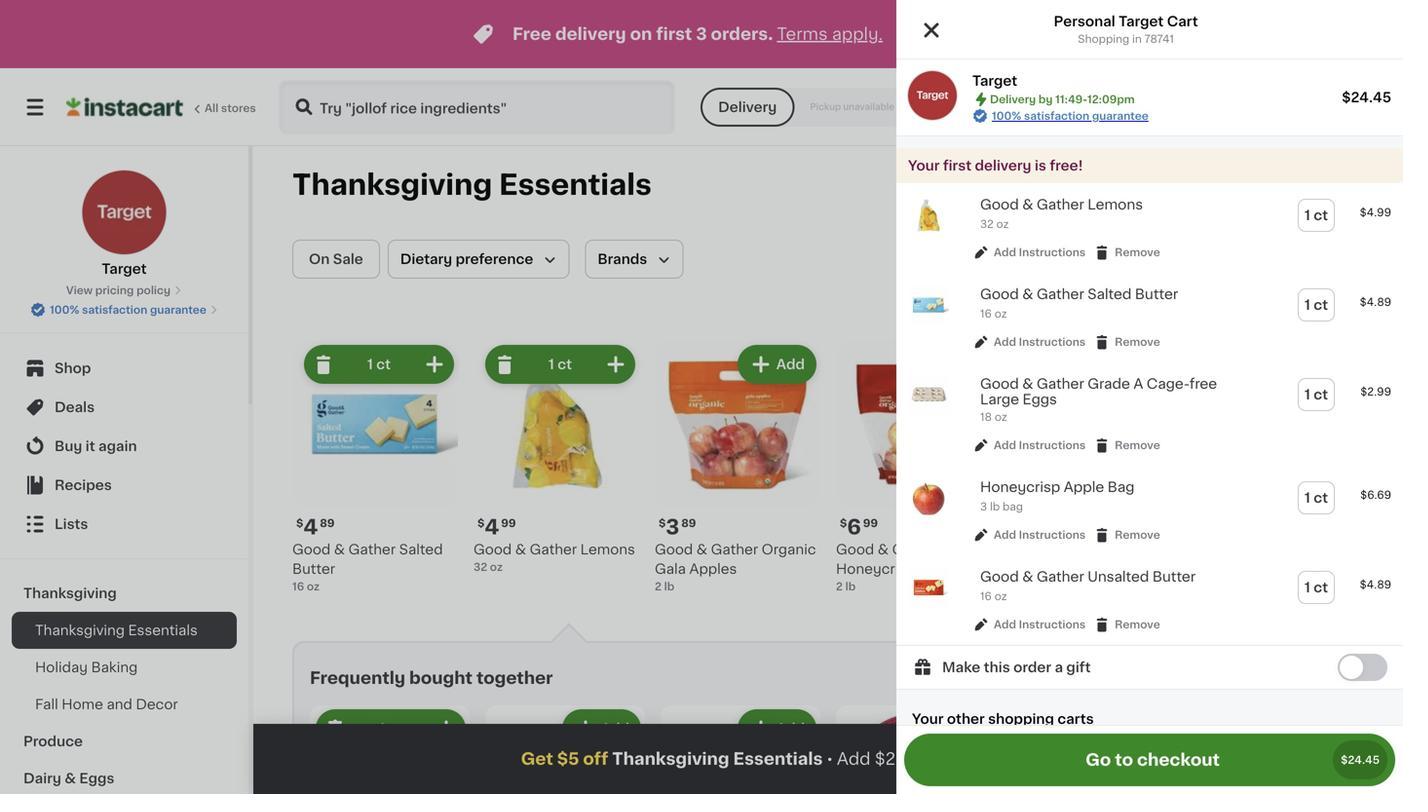 Task type: vqa. For each thing, say whether or not it's contained in the screenshot.
'by' within delivery by 4:40-5:05pm link
no



Task type: locate. For each thing, give the bounding box(es) containing it.
$4.89
[[1360, 297, 1391, 307], [1360, 579, 1391, 590]]

target
[[1119, 15, 1164, 28], [972, 74, 1017, 88], [102, 262, 147, 276]]

99 inside $ 6 99
[[863, 518, 878, 529]]

more
[[1059, 754, 1089, 764]]

3 add instructions from the top
[[994, 440, 1086, 451]]

& inside good & gather organic honeycrisp apples 2 lb
[[878, 543, 889, 556]]

0 vertical spatial 100% satisfaction guarantee
[[992, 111, 1149, 121]]

0 horizontal spatial organic
[[762, 543, 816, 556]]

1 horizontal spatial 100%
[[992, 111, 1021, 121]]

thanksgiving inside the thanksgiving link
[[23, 587, 117, 600]]

0 vertical spatial first
[[656, 26, 692, 42]]

12:09pm left 5 'button'
[[1212, 100, 1276, 114]]

1 horizontal spatial apples
[[919, 562, 967, 576]]

view pricing policy
[[66, 285, 171, 296]]

instructions up honeycrisp apple bag button
[[1019, 440, 1086, 451]]

remove button
[[1093, 244, 1160, 261], [1093, 333, 1160, 351], [1093, 437, 1160, 454], [1093, 526, 1160, 544], [1093, 616, 1160, 633]]

remove good & gather lemons image
[[493, 353, 516, 376]]

lb inside honeycrisp apple bag 3 lb bag
[[990, 501, 1000, 512]]

sticks
[[1111, 562, 1152, 576]]

0 vertical spatial target
[[1119, 15, 1164, 28]]

instructions for lemons
[[1019, 247, 1086, 258]]

1 horizontal spatial 78741
[[1144, 34, 1174, 44]]

oz down $ 4 99
[[490, 562, 503, 572]]

89 inside '$ 3 89'
[[681, 518, 696, 529]]

1 vertical spatial honeycrisp
[[836, 562, 915, 576]]

instructions for unsalted
[[1019, 619, 1086, 630]]

4 $ from the left
[[840, 518, 847, 529]]

1 $ from the left
[[296, 518, 303, 529]]

good & gather salted butter button
[[980, 286, 1178, 302]]

0 horizontal spatial 100%
[[50, 304, 79, 315]]

$ inside $ 4 99
[[477, 518, 485, 529]]

lb inside good & gather organic gala apples 2 lb
[[664, 581, 674, 592]]

instructions up kerrygold
[[1019, 530, 1086, 540]]

good & gather unsalted butter button
[[1198, 341, 1364, 594], [980, 569, 1196, 585]]

service type group
[[701, 88, 910, 127]]

good up large
[[980, 377, 1019, 391]]

0 horizontal spatial by
[[1039, 94, 1053, 105]]

$ inside $ 4 89
[[296, 518, 303, 529]]

3 remove from the top
[[1115, 440, 1160, 451]]

4 remove button from the top
[[1093, 526, 1160, 544]]

1 remove from the top
[[1115, 247, 1160, 258]]

guarantee down policy
[[150, 304, 206, 315]]

$ inside $ 6 99
[[840, 518, 847, 529]]

0 horizontal spatial 78741
[[965, 100, 1006, 114]]

lemons
[[1088, 198, 1143, 211], [580, 543, 635, 556]]

2 horizontal spatial 3
[[980, 501, 987, 512]]

good right fed on the bottom
[[1198, 543, 1237, 556]]

4 add instructions from the top
[[994, 530, 1086, 540]]

1 ct button for good & gather lemons
[[1299, 200, 1334, 231]]

1 89 from the left
[[320, 518, 335, 529]]

good inside good & gather unsalted butter 16 oz
[[980, 570, 1019, 584]]

remove button down good & gather unsalted butter 16 oz
[[1093, 616, 1160, 633]]

to right $25.00
[[938, 751, 955, 767]]

is
[[1035, 159, 1046, 172]]

target up the "view pricing policy" link
[[102, 262, 147, 276]]

1 horizontal spatial organic
[[943, 543, 997, 556]]

0 horizontal spatial delivery
[[555, 26, 626, 42]]

100% satisfaction guarantee
[[992, 111, 1149, 121], [50, 304, 206, 315]]

good & gather lemons 32 oz inside product group
[[980, 198, 1143, 229]]

$ 3 89
[[659, 517, 696, 537]]

1 vertical spatial 3
[[980, 501, 987, 512]]

0 vertical spatial your
[[908, 159, 940, 172]]

5 product group from the top
[[896, 556, 1403, 645]]

1 product group from the top
[[896, 183, 1403, 273]]

instructions up a
[[1019, 619, 1086, 630]]

89 inside $ 4 89
[[320, 518, 335, 529]]

instructions for salted
[[1019, 337, 1086, 347]]

2 vertical spatial essentials
[[733, 751, 823, 767]]

0 horizontal spatial good & gather salted butter 16 oz
[[292, 543, 443, 592]]

view pricing policy link
[[66, 283, 182, 298]]

good down $ 4 99
[[474, 543, 512, 556]]

99 inside $ 4 99
[[501, 518, 516, 529]]

product group containing good & gather unsalted butter
[[1198, 341, 1364, 594]]

remove good & gather grade a cage-free large eggs image
[[323, 717, 347, 740]]

satisfaction up free!
[[1024, 111, 1089, 121]]

0 horizontal spatial lemons
[[580, 543, 635, 556]]

good down kerrygold
[[980, 570, 1019, 584]]

16 for good & gather unsalted butter
[[980, 591, 992, 602]]

1 vertical spatial eggs
[[79, 772, 114, 785]]

delivery left is
[[975, 159, 1031, 172]]

to right go
[[1115, 752, 1133, 768]]

1 vertical spatial first
[[943, 159, 972, 172]]

1 vertical spatial 32
[[474, 562, 487, 572]]

bag
[[1003, 501, 1023, 512]]

unsalted for good & gather unsalted butter 16 oz
[[1088, 570, 1149, 584]]

ct inside group
[[388, 722, 402, 736]]

1 horizontal spatial eggs
[[1023, 393, 1057, 406]]

1 vertical spatial salted
[[399, 543, 443, 556]]

eggs inside good & gather grade a cage-free large eggs 18 oz
[[1023, 393, 1057, 406]]

apples
[[689, 562, 737, 576], [919, 562, 967, 576]]

3 inside limited time offer region
[[696, 26, 707, 42]]

first inside limited time offer region
[[656, 26, 692, 42]]

1 vertical spatial 100% satisfaction guarantee
[[50, 304, 206, 315]]

3 1 ct button from the top
[[1299, 379, 1334, 410]]

increment quantity of good & gather grade a cage-free large eggs image
[[435, 717, 458, 740]]

$ for good & gather lemons
[[477, 518, 485, 529]]

0 horizontal spatial guarantee
[[150, 304, 206, 315]]

1 vertical spatial 78741
[[965, 100, 1006, 114]]

your up good & gather lemons image
[[908, 159, 940, 172]]

apples inside good & gather organic honeycrisp apples 2 lb
[[919, 562, 967, 576]]

2 $ from the left
[[477, 518, 485, 529]]

0 horizontal spatial satisfaction
[[82, 304, 147, 315]]

None search field
[[279, 80, 675, 134]]

gather inside good & gather organic gala apples 2 lb
[[711, 543, 758, 556]]

orders.
[[711, 26, 773, 42]]

product group containing 1 ct
[[310, 705, 470, 794]]

0 vertical spatial good & gather lemons 32 oz
[[980, 198, 1143, 229]]

lb down gala
[[664, 581, 674, 592]]

2 horizontal spatial essentials
[[733, 751, 823, 767]]

1 organic from the left
[[762, 543, 816, 556]]

2 organic from the left
[[943, 543, 997, 556]]

1 horizontal spatial delivery
[[990, 94, 1036, 105]]

0 horizontal spatial essentials
[[128, 624, 198, 637]]

guarantee
[[1092, 111, 1149, 121], [150, 304, 206, 315]]

1 vertical spatial lemons
[[580, 543, 635, 556]]

remove for good & gather lemons
[[1115, 247, 1160, 258]]

organic inside good & gather organic gala apples 2 lb
[[762, 543, 816, 556]]

oz down the your first delivery is free!
[[996, 219, 1009, 229]]

$4.89 for good & gather salted butter
[[1360, 297, 1391, 307]]

4 kerrygold grass-fed salted butter sticks 8 oz
[[1017, 517, 1160, 592]]

honeycrisp inside good & gather organic honeycrisp apples 2 lb
[[836, 562, 915, 576]]

instacart logo image
[[66, 95, 183, 119]]

1 $4.89 from the top
[[1360, 297, 1391, 307]]

all stores link
[[66, 80, 257, 134]]

0 horizontal spatial 2
[[655, 581, 661, 592]]

$ inside '$ 3 89'
[[659, 518, 666, 529]]

thanksgiving
[[292, 171, 492, 199], [23, 587, 117, 600], [35, 624, 125, 637], [612, 751, 729, 767]]

5 remove from the top
[[1115, 619, 1160, 630]]

2 1 ct button from the top
[[1299, 289, 1334, 321]]

remove button for honeycrisp apple bag
[[1093, 526, 1160, 544]]

target right target image
[[972, 74, 1017, 88]]

2 product group from the top
[[896, 273, 1403, 362]]

good & gather grade a cage-free large eggs image
[[908, 374, 949, 415]]

good
[[980, 198, 1019, 211], [980, 287, 1019, 301], [980, 377, 1019, 391], [292, 543, 330, 556], [474, 543, 512, 556], [655, 543, 693, 556], [836, 543, 874, 556], [1198, 543, 1237, 556], [980, 570, 1019, 584]]

1 ct button for good & gather grade a cage-free large eggs
[[1299, 379, 1334, 410]]

0 horizontal spatial lb
[[664, 581, 674, 592]]

remove up fed on the bottom
[[1115, 530, 1160, 540]]

first up good & gather lemons image
[[943, 159, 972, 172]]

butter
[[1135, 287, 1178, 301], [292, 562, 335, 576], [1064, 562, 1107, 576], [1263, 562, 1306, 576], [1152, 570, 1196, 584]]

0 horizontal spatial delivery
[[718, 100, 777, 114]]

oz left 8
[[994, 591, 1007, 602]]

78741 right in
[[1144, 34, 1174, 44]]

organic inside good & gather organic honeycrisp apples 2 lb
[[943, 543, 997, 556]]

78741 button
[[933, 80, 1050, 134]]

unsalted inside good & gather unsalted butter
[[1198, 562, 1260, 576]]

delivery by 11:49-12:09pm down in
[[1079, 100, 1276, 114]]

essentials
[[499, 171, 652, 199], [128, 624, 198, 637], [733, 751, 823, 767]]

78741 right target image
[[965, 100, 1006, 114]]

$4.99
[[1360, 207, 1391, 218]]

remove button up sticks on the bottom of page
[[1093, 526, 1160, 544]]

unsalted right sticks on the bottom of page
[[1198, 562, 1260, 576]]

1 vertical spatial essentials
[[128, 624, 198, 637]]

3 product group from the top
[[896, 362, 1403, 466]]

honeycrisp up bag
[[980, 481, 1060, 494]]

thanksgiving right off
[[612, 751, 729, 767]]

remove button up a
[[1093, 333, 1160, 351]]

11:49- down cart at right
[[1168, 100, 1212, 114]]

oz down $ 4 89
[[307, 581, 320, 592]]

holiday baking link
[[12, 649, 237, 686]]

add instructions down 8
[[994, 619, 1086, 630]]

dairy & eggs link
[[12, 760, 237, 794]]

add instructions button down bag
[[972, 526, 1086, 544]]

1 horizontal spatial 100% satisfaction guarantee
[[992, 111, 1149, 121]]

89
[[320, 518, 335, 529], [681, 518, 696, 529]]

2 2 from the left
[[836, 581, 843, 592]]

3 instructions from the top
[[1019, 440, 1086, 451]]

delivery by 11:49-12:09pm
[[990, 94, 1135, 105], [1079, 100, 1276, 114]]

5 1 ct button from the top
[[1299, 572, 1334, 603]]

first right on
[[656, 26, 692, 42]]

by down personal target cart shopping in 78741
[[1145, 100, 1165, 114]]

16 inside thanksgiving essentials main content
[[292, 581, 304, 592]]

0 horizontal spatial 4
[[303, 517, 318, 537]]

3 left bag
[[980, 501, 987, 512]]

good up gala
[[655, 543, 693, 556]]

1 horizontal spatial salted
[[1017, 562, 1061, 576]]

2 add instructions from the top
[[994, 337, 1086, 347]]

target image
[[908, 71, 957, 120]]

0 vertical spatial thanksgiving essentials
[[292, 171, 652, 199]]

good & gather salted butter 16 oz down $ 4 89
[[292, 543, 443, 592]]

0 vertical spatial guarantee
[[1092, 111, 1149, 121]]

remove down sticks on the bottom of page
[[1115, 619, 1160, 630]]

delivery
[[555, 26, 626, 42], [975, 159, 1031, 172]]

2 down $ 6 99
[[836, 581, 843, 592]]

satisfaction inside button
[[82, 304, 147, 315]]

16 left 8
[[980, 591, 992, 602]]

good & gather salted butter 16 oz up grade
[[980, 287, 1178, 319]]

1 vertical spatial good & gather lemons 32 oz
[[474, 543, 635, 572]]

order
[[1013, 661, 1051, 674]]

2 inside good & gather organic gala apples 2 lb
[[655, 581, 661, 592]]

2 89 from the left
[[681, 518, 696, 529]]

target up in
[[1119, 15, 1164, 28]]

& inside good & gather unsalted butter 16 oz
[[1022, 570, 1033, 584]]

lemons inside thanksgiving essentials main content
[[580, 543, 635, 556]]

$ 4 99
[[477, 517, 516, 537]]

butter inside 4 kerrygold grass-fed salted butter sticks 8 oz
[[1064, 562, 1107, 576]]

oz
[[996, 219, 1009, 229], [994, 308, 1007, 319], [995, 412, 1007, 423], [490, 562, 503, 572], [307, 581, 320, 592], [1027, 581, 1040, 592], [994, 591, 1007, 602]]

0 horizontal spatial first
[[656, 26, 692, 42]]

remove up a
[[1115, 337, 1160, 347]]

lb down 6
[[845, 581, 856, 592]]

1 horizontal spatial 32
[[980, 219, 994, 229]]

remove up the bag
[[1115, 440, 1160, 451]]

2 vertical spatial 3
[[666, 517, 679, 537]]

2 for 6
[[836, 581, 843, 592]]

butter inside good & gather unsalted butter
[[1263, 562, 1306, 576]]

$4.89 down $6.69 in the bottom right of the page
[[1360, 579, 1391, 590]]

$4.89 down $4.99
[[1360, 297, 1391, 307]]

apples down honeycrisp apple bag icon
[[919, 562, 967, 576]]

100% satisfaction guarantee inside 100% satisfaction guarantee button
[[50, 304, 206, 315]]

terms
[[777, 26, 828, 42]]

unsalted for good & gather unsalted butter
[[1198, 562, 1260, 576]]

1 horizontal spatial to
[[1115, 752, 1133, 768]]

gala
[[655, 562, 686, 576]]

add instructions up kerrygold
[[994, 530, 1086, 540]]

2 add instructions button from the top
[[972, 333, 1086, 351]]

0 horizontal spatial 3
[[666, 517, 679, 537]]

remove button up 'good & gather salted butter' button
[[1093, 244, 1160, 261]]

get $5 off thanksgiving essentials • add $25.00 to qualify.
[[521, 751, 1020, 767]]

buy
[[55, 439, 82, 453]]

1 horizontal spatial target
[[972, 74, 1017, 88]]

4 add instructions button from the top
[[972, 526, 1086, 544]]

4 product group from the top
[[896, 466, 1403, 556]]

0 vertical spatial good & gather salted butter 16 oz
[[980, 287, 1178, 319]]

grade
[[1088, 377, 1130, 391]]

remove button up the bag
[[1093, 437, 1160, 454]]

good down 6
[[836, 543, 874, 556]]

2 4 from the left
[[485, 517, 499, 537]]

carts
[[1057, 712, 1094, 726]]

add instructions for salted
[[994, 337, 1086, 347]]

1 vertical spatial 100%
[[50, 304, 79, 315]]

remove button for good & gather grade a cage-free large eggs
[[1093, 437, 1160, 454]]

organic for 3
[[762, 543, 816, 556]]

100% satisfaction guarantee up free!
[[992, 111, 1149, 121]]

fall
[[35, 698, 58, 711]]

frequently bought together section
[[292, 641, 1364, 794]]

add instructions button up honeycrisp apple bag button
[[972, 437, 1086, 454]]

oz right 18
[[995, 412, 1007, 423]]

4 1 ct button from the top
[[1299, 482, 1334, 514]]

4 for good & gather lemons
[[485, 517, 499, 537]]

0 horizontal spatial apples
[[689, 562, 737, 576]]

eggs right large
[[1023, 393, 1057, 406]]

2 $4.89 from the top
[[1360, 579, 1391, 590]]

16 right good & gather salted butter icon
[[980, 308, 992, 319]]

32 right good & gather lemons image
[[980, 219, 994, 229]]

sale
[[333, 252, 363, 266]]

$
[[296, 518, 303, 529], [477, 518, 485, 529], [659, 518, 666, 529], [840, 518, 847, 529]]

add instructions button down good & gather lemons button
[[972, 244, 1086, 261]]

4 remove from the top
[[1115, 530, 1160, 540]]

thanksgiving essentials inside main content
[[292, 171, 652, 199]]

organic
[[762, 543, 816, 556], [943, 543, 997, 556]]

32
[[980, 219, 994, 229], [474, 562, 487, 572]]

1 vertical spatial satisfaction
[[82, 304, 147, 315]]

3 add instructions button from the top
[[972, 437, 1086, 454]]

instructions down 'good & gather salted butter' button
[[1019, 337, 1086, 347]]

5 instructions from the top
[[1019, 619, 1086, 630]]

3 up gala
[[666, 517, 679, 537]]

100%
[[992, 111, 1021, 121], [50, 304, 79, 315]]

0 vertical spatial 78741
[[1144, 34, 1174, 44]]

gather inside good & gather organic honeycrisp apples 2 lb
[[892, 543, 939, 556]]

89 for 3
[[681, 518, 696, 529]]

good & gather unsalted butter image
[[908, 567, 949, 608]]

delivery
[[990, 94, 1036, 105], [1079, 100, 1142, 114], [718, 100, 777, 114]]

1 99 from the left
[[501, 518, 516, 529]]

1 horizontal spatial first
[[943, 159, 972, 172]]

by up 100% satisfaction guarantee link
[[1039, 94, 1053, 105]]

$ for good & gather organic gala apples
[[659, 518, 666, 529]]

2 horizontal spatial salted
[[1088, 287, 1132, 301]]

all
[[205, 103, 218, 114]]

gather inside good & gather unsalted butter
[[1255, 543, 1302, 556]]

holiday baking
[[35, 661, 138, 674]]

instructions down good & gather lemons button
[[1019, 247, 1086, 258]]

apples right gala
[[689, 562, 737, 576]]

organic for 6
[[943, 543, 997, 556]]

apples inside good & gather organic gala apples 2 lb
[[689, 562, 737, 576]]

0 horizontal spatial 89
[[320, 518, 335, 529]]

1 horizontal spatial 2
[[836, 581, 843, 592]]

ct
[[1314, 209, 1328, 222], [1314, 298, 1328, 312], [376, 358, 391, 371], [558, 358, 572, 371], [1314, 388, 1328, 401], [1314, 491, 1328, 505], [1314, 581, 1328, 595], [388, 722, 402, 736]]

1 1 ct button from the top
[[1299, 200, 1334, 231]]

1 horizontal spatial lemons
[[1088, 198, 1143, 211]]

4 instructions from the top
[[1019, 530, 1086, 540]]

1 horizontal spatial lb
[[845, 581, 856, 592]]

1 vertical spatial $4.89
[[1360, 579, 1391, 590]]

gather
[[1037, 198, 1084, 211], [1037, 287, 1084, 301], [1037, 377, 1084, 391], [348, 543, 396, 556], [530, 543, 577, 556], [711, 543, 758, 556], [892, 543, 939, 556], [1255, 543, 1302, 556], [1037, 570, 1084, 584]]

add instructions down 'good & gather salted butter' button
[[994, 337, 1086, 347]]

1 add instructions button from the top
[[972, 244, 1086, 261]]

honeycrisp down $ 6 99
[[836, 562, 915, 576]]

remove for good & gather grade a cage-free large eggs
[[1115, 440, 1160, 451]]

0 horizontal spatial target
[[102, 262, 147, 276]]

1 vertical spatial your
[[912, 712, 944, 726]]

1 horizontal spatial 3
[[696, 26, 707, 42]]

0 horizontal spatial honeycrisp
[[836, 562, 915, 576]]

1 horizontal spatial good & gather lemons 32 oz
[[980, 198, 1143, 229]]

1 horizontal spatial 89
[[681, 518, 696, 529]]

100% satisfaction guarantee down the "view pricing policy" link
[[50, 304, 206, 315]]

3 left orders.
[[696, 26, 707, 42]]

add instructions button up large
[[972, 333, 1086, 351]]

add instructions button down 8
[[972, 616, 1086, 633]]

oz inside good & gather grade a cage-free large eggs 18 oz
[[995, 412, 1007, 423]]

1 4 from the left
[[303, 517, 318, 537]]

1 horizontal spatial honeycrisp
[[980, 481, 1060, 494]]

1 vertical spatial guarantee
[[150, 304, 206, 315]]

& inside good & gather organic gala apples 2 lb
[[696, 543, 707, 556]]

delivery up 100% satisfaction guarantee link
[[990, 94, 1036, 105]]

again
[[98, 439, 137, 453]]

12:09pm up 100% satisfaction guarantee link
[[1087, 94, 1135, 105]]

1 ct button for honeycrisp apple bag
[[1299, 482, 1334, 514]]

add instructions for unsalted
[[994, 619, 1086, 630]]

0 horizontal spatial 32
[[474, 562, 487, 572]]

bought
[[409, 670, 473, 686]]

16 down $ 4 89
[[292, 581, 304, 592]]

satisfaction
[[1024, 111, 1089, 121], [82, 304, 147, 315]]

remove up 'good & gather salted butter' button
[[1115, 247, 1160, 258]]

3 4 from the left
[[1028, 517, 1043, 537]]

shopping
[[988, 712, 1054, 726]]

5 add instructions button from the top
[[972, 616, 1086, 633]]

2 horizontal spatial delivery
[[1079, 100, 1142, 114]]

0 horizontal spatial good & gather lemons 32 oz
[[474, 543, 635, 572]]

6
[[847, 517, 861, 537]]

78741 inside personal target cart shopping in 78741
[[1144, 34, 1174, 44]]

your for your first delivery is free!
[[908, 159, 940, 172]]

add button inside product group
[[739, 347, 815, 382]]

apple
[[1064, 481, 1104, 494]]

$2.99
[[1360, 386, 1391, 397]]

1 horizontal spatial 99
[[863, 518, 878, 529]]

& inside good & gather unsalted butter
[[1240, 543, 1251, 556]]

product group
[[896, 183, 1403, 273], [896, 273, 1403, 362], [896, 362, 1403, 466], [896, 466, 1403, 556], [896, 556, 1403, 645]]

5 remove button from the top
[[1093, 616, 1160, 633]]

0 vertical spatial lemons
[[1088, 198, 1143, 211]]

unsalted inside good & gather unsalted butter 16 oz
[[1088, 570, 1149, 584]]

4 for good & gather salted butter
[[303, 517, 318, 537]]

delivery left on
[[555, 26, 626, 42]]

product group containing good & gather grade a cage-free large eggs
[[896, 362, 1403, 466]]

lb inside good & gather organic honeycrisp apples 2 lb
[[845, 581, 856, 592]]

1 horizontal spatial 4
[[485, 517, 499, 537]]

lb
[[990, 501, 1000, 512], [664, 581, 674, 592], [845, 581, 856, 592]]

0 horizontal spatial salted
[[399, 543, 443, 556]]

11:49- up 100% satisfaction guarantee link
[[1055, 94, 1087, 105]]

2 remove button from the top
[[1093, 333, 1160, 351]]

butter inside good & gather unsalted butter 16 oz
[[1152, 570, 1196, 584]]

32 down $ 4 99
[[474, 562, 487, 572]]

1 instructions from the top
[[1019, 247, 1086, 258]]

$24.45
[[1342, 91, 1391, 104], [1341, 755, 1380, 765]]

1 vertical spatial good & gather salted butter 16 oz
[[292, 543, 443, 592]]

your
[[908, 159, 940, 172], [912, 712, 944, 726]]

2 apples from the left
[[919, 562, 967, 576]]

all stores
[[205, 103, 256, 114]]

to inside treatment tracker modal 'dialog'
[[938, 751, 955, 767]]

1 horizontal spatial good & gather unsalted butter button
[[1198, 341, 1364, 594]]

3 remove button from the top
[[1093, 437, 1160, 454]]

eggs
[[1023, 393, 1057, 406], [79, 772, 114, 785]]

delivery button
[[701, 88, 794, 127]]

unsalted down grass-
[[1088, 570, 1149, 584]]

good & gather lemons 32 oz down free!
[[980, 198, 1143, 229]]

thanksgiving up thanksgiving essentials link
[[23, 587, 117, 600]]

5 add instructions from the top
[[994, 619, 1086, 630]]

1 ct
[[1305, 209, 1328, 222], [1305, 298, 1328, 312], [367, 358, 391, 371], [548, 358, 572, 371], [1305, 388, 1328, 401], [1305, 491, 1328, 505], [1305, 581, 1328, 595], [379, 722, 402, 736]]

1 horizontal spatial thanksgiving essentials
[[292, 171, 652, 199]]

0 vertical spatial satisfaction
[[1024, 111, 1089, 121]]

product group
[[292, 341, 458, 594], [474, 341, 639, 575], [655, 341, 820, 594], [836, 341, 1002, 594], [1017, 341, 1183, 594], [1198, 341, 1364, 594], [310, 705, 470, 794], [485, 705, 645, 794], [661, 705, 820, 794], [836, 705, 996, 794], [1011, 705, 1171, 794], [1187, 705, 1346, 794]]

add instructions up honeycrisp apple bag button
[[994, 440, 1086, 451]]

good right good & gather salted butter icon
[[980, 287, 1019, 301]]

checkout
[[1137, 752, 1220, 768]]

0 vertical spatial delivery
[[555, 26, 626, 42]]

by
[[1039, 94, 1053, 105], [1145, 100, 1165, 114]]

1 apples from the left
[[689, 562, 737, 576]]

1 add instructions from the top
[[994, 247, 1086, 258]]

remove for good & gather unsalted butter
[[1115, 619, 1160, 630]]

remove for good & gather salted butter
[[1115, 337, 1160, 347]]

$25.00
[[875, 751, 934, 767]]

delivery down orders.
[[718, 100, 777, 114]]

1 ct button for good & gather unsalted butter
[[1299, 572, 1334, 603]]

1 horizontal spatial good & gather salted butter 16 oz
[[980, 287, 1178, 319]]

add
[[994, 247, 1016, 258], [994, 337, 1016, 347], [776, 358, 805, 371], [994, 440, 1016, 451], [994, 530, 1016, 540], [994, 619, 1016, 630], [601, 722, 629, 736], [776, 722, 805, 736], [952, 722, 980, 736], [1127, 722, 1156, 736], [1302, 722, 1331, 736], [837, 751, 871, 767]]

2 vertical spatial salted
[[1017, 562, 1061, 576]]

oz right 8
[[1027, 581, 1040, 592]]

1 2 from the left
[[655, 581, 661, 592]]

good & gather lemons 32 oz down $ 4 99
[[474, 543, 635, 572]]

target inside target link
[[102, 262, 147, 276]]

delivery down shopping
[[1079, 100, 1142, 114]]

your left other
[[912, 712, 944, 726]]

thanksgiving up holiday baking
[[35, 624, 125, 637]]

3 $ from the left
[[659, 518, 666, 529]]

limited time offer region
[[0, 0, 1360, 68]]

$5
[[557, 751, 579, 767]]

eggs down produce link in the left bottom of the page
[[79, 772, 114, 785]]

0 horizontal spatial 99
[[501, 518, 516, 529]]

16 inside good & gather unsalted butter 16 oz
[[980, 591, 992, 602]]

product group containing good & gather salted butter
[[896, 273, 1403, 362]]

add instructions for 3
[[994, 530, 1086, 540]]

100% up the your first delivery is free!
[[992, 111, 1021, 121]]

lb left bag
[[990, 501, 1000, 512]]

2 remove from the top
[[1115, 337, 1160, 347]]

0 vertical spatial eggs
[[1023, 393, 1057, 406]]

2 instructions from the top
[[1019, 337, 1086, 347]]

delivery inside limited time offer region
[[555, 26, 626, 42]]

oz right good & gather salted butter icon
[[994, 308, 1007, 319]]

16 for good & gather salted butter
[[980, 308, 992, 319]]

2 99 from the left
[[863, 518, 878, 529]]

1 remove button from the top
[[1093, 244, 1160, 261]]

a
[[1055, 661, 1063, 674]]

2 down gala
[[655, 581, 661, 592]]

0 vertical spatial 32
[[980, 219, 994, 229]]

2 inside good & gather organic honeycrisp apples 2 lb
[[836, 581, 843, 592]]

100% down view
[[50, 304, 79, 315]]

0 vertical spatial $4.89
[[1360, 297, 1391, 307]]

100% inside button
[[50, 304, 79, 315]]



Task type: describe. For each thing, give the bounding box(es) containing it.
good & gather salted butter image
[[908, 284, 949, 325]]

honeycrisp apple bag 3 lb bag
[[980, 481, 1135, 512]]

add instructions button for good & gather lemons
[[972, 244, 1086, 261]]

0 horizontal spatial 11:49-
[[1055, 94, 1087, 105]]

free
[[1190, 377, 1217, 391]]

1 horizontal spatial 12:09pm
[[1212, 100, 1276, 114]]

1 horizontal spatial guarantee
[[1092, 111, 1149, 121]]

view
[[66, 285, 93, 296]]

dairy
[[23, 772, 61, 785]]

produce
[[23, 735, 83, 748]]

on
[[309, 252, 330, 266]]

product group containing 3
[[655, 341, 820, 594]]

0 horizontal spatial eggs
[[79, 772, 114, 785]]

and
[[107, 698, 132, 711]]

in
[[1132, 34, 1142, 44]]

good inside good & gather unsalted butter
[[1198, 543, 1237, 556]]

large
[[980, 393, 1019, 406]]

& inside good & gather grade a cage-free large eggs 18 oz
[[1022, 377, 1033, 391]]

0 vertical spatial $24.45
[[1342, 91, 1391, 104]]

good & gather lemons image
[[908, 195, 949, 236]]

honeycrisp apple bag image
[[908, 478, 949, 519]]

frequently bought together
[[310, 670, 553, 686]]

gather inside good & gather grade a cage-free large eggs 18 oz
[[1037, 377, 1084, 391]]

on sale button
[[292, 240, 380, 279]]

a
[[1134, 377, 1143, 391]]

product group containing 6
[[836, 341, 1002, 594]]

$ for good & gather organic honeycrisp apples
[[840, 518, 847, 529]]

produce link
[[12, 723, 237, 760]]

good down $ 4 89
[[292, 543, 330, 556]]

fall home and decor link
[[12, 686, 237, 723]]

it
[[86, 439, 95, 453]]

good & gather grade a cage-free large eggs 18 oz
[[980, 377, 1217, 423]]

pricing
[[95, 285, 134, 296]]

0 vertical spatial 100%
[[992, 111, 1021, 121]]

good & gather salted butter 16 oz inside thanksgiving essentials main content
[[292, 543, 443, 592]]

good inside good & gather organic honeycrisp apples 2 lb
[[836, 543, 874, 556]]

cart
[[1167, 15, 1198, 28]]

delivery inside button
[[718, 100, 777, 114]]

0 horizontal spatial good & gather unsalted butter button
[[980, 569, 1196, 585]]

product group containing honeycrisp apple bag
[[896, 466, 1403, 556]]

add instructions button for good & gather salted butter
[[972, 333, 1086, 351]]

5
[[1350, 100, 1359, 114]]

shop
[[55, 361, 91, 375]]

buy it again link
[[12, 427, 237, 466]]

1 horizontal spatial delivery
[[975, 159, 1031, 172]]

personal target cart shopping in 78741
[[1054, 15, 1198, 44]]

your for your other shopping carts
[[912, 712, 944, 726]]

free delivery on first 3 orders. terms apply.
[[512, 26, 883, 42]]

treatment tracker modal dialog
[[253, 724, 1403, 794]]

oz inside good & gather unsalted butter 16 oz
[[994, 591, 1007, 602]]

holiday
[[35, 661, 88, 674]]

terms apply. link
[[777, 26, 883, 42]]

remove good & gather salted butter image
[[312, 353, 335, 376]]

3 inside honeycrisp apple bag 3 lb bag
[[980, 501, 987, 512]]

instructions for grade
[[1019, 440, 1086, 451]]

add instructions button for good & gather grade a cage-free large eggs
[[972, 437, 1086, 454]]

shop link
[[12, 349, 237, 388]]

$4.89 for good & gather unsalted butter
[[1360, 579, 1391, 590]]

your first delivery is free!
[[908, 159, 1083, 172]]

78741 inside popup button
[[965, 100, 1006, 114]]

get
[[521, 751, 553, 767]]

good & gather grade a cage-free large eggs button
[[980, 376, 1253, 407]]

go to checkout
[[1086, 752, 1220, 768]]

add instructions for grade
[[994, 440, 1086, 451]]

off
[[583, 751, 608, 767]]

add instructions button for honeycrisp apple bag
[[972, 526, 1086, 544]]

5 button
[[1300, 84, 1380, 131]]

100% satisfaction guarantee link
[[992, 108, 1149, 124]]

1 horizontal spatial essentials
[[499, 171, 652, 199]]

good & gather organic gala apples 2 lb
[[655, 543, 816, 592]]

4 inside 4 kerrygold grass-fed salted butter sticks 8 oz
[[1028, 517, 1043, 537]]

recipes
[[55, 478, 112, 492]]

good down the your first delivery is free!
[[980, 198, 1019, 211]]

product group containing good & gather lemons
[[896, 183, 1403, 273]]

thanksgiving inside thanksgiving essentials link
[[35, 624, 125, 637]]

oz inside 4 kerrygold grass-fed salted butter sticks 8 oz
[[1027, 581, 1040, 592]]

honeycrisp apple bag button
[[980, 480, 1135, 495]]

make
[[942, 661, 980, 674]]

other
[[947, 712, 985, 726]]

3 inside product group
[[666, 517, 679, 537]]

apples for 3
[[689, 562, 737, 576]]

thanksgiving essentials link
[[12, 612, 237, 649]]

target link
[[81, 170, 167, 279]]

salted inside product group
[[1088, 287, 1132, 301]]

target logo image
[[81, 170, 167, 255]]

make this order a gift
[[942, 661, 1091, 674]]

0 horizontal spatial 12:09pm
[[1087, 94, 1135, 105]]

stores
[[221, 103, 256, 114]]

$ 4 89
[[296, 517, 335, 537]]

thanksgiving inside treatment tracker modal 'dialog'
[[612, 751, 729, 767]]

frequently
[[310, 670, 405, 686]]

0 horizontal spatial thanksgiving essentials
[[35, 624, 198, 637]]

your other shopping carts
[[912, 712, 1094, 726]]

delivery by 11:49-12:09pm up 100% satisfaction guarantee link
[[990, 94, 1135, 105]]

1 vertical spatial $24.45
[[1341, 755, 1380, 765]]

good & gather unsalted butter 16 oz
[[980, 570, 1196, 602]]

increment quantity of good & gather salted butter image
[[423, 353, 446, 376]]

1 horizontal spatial by
[[1145, 100, 1165, 114]]

cage-
[[1147, 377, 1190, 391]]

good & gather lemons 32 oz inside thanksgiving essentials main content
[[474, 543, 635, 572]]

product group containing good & gather unsalted butter
[[896, 556, 1403, 645]]

1 ct inside product group
[[379, 722, 402, 736]]

add instructions for lemons
[[994, 247, 1086, 258]]

deals link
[[12, 388, 237, 427]]

free!
[[1050, 159, 1083, 172]]

guarantee inside button
[[150, 304, 206, 315]]

add instructions button for good & gather unsalted butter
[[972, 616, 1086, 633]]

1 horizontal spatial 11:49-
[[1168, 100, 1212, 114]]

baking
[[91, 661, 138, 674]]

home
[[62, 698, 103, 711]]

89 for 4
[[320, 518, 335, 529]]

kerrygold
[[1017, 543, 1084, 556]]

honeycrisp inside honeycrisp apple bag 3 lb bag
[[980, 481, 1060, 494]]

99 for 4
[[501, 518, 516, 529]]

lists
[[55, 517, 88, 531]]

lists link
[[12, 505, 237, 544]]

grass-
[[1088, 543, 1134, 556]]

instructions for 3
[[1019, 530, 1086, 540]]

qualify.
[[959, 751, 1020, 767]]

salted inside 4 kerrygold grass-fed salted butter sticks 8 oz
[[1017, 562, 1061, 576]]

32 inside thanksgiving essentials main content
[[474, 562, 487, 572]]

bag
[[1108, 481, 1135, 494]]

lb for 3
[[664, 581, 674, 592]]

delivery by 11:49-12:09pm link
[[1048, 95, 1276, 119]]

good inside good & gather grade a cage-free large eggs 18 oz
[[980, 377, 1019, 391]]

$ for good & gather salted butter
[[296, 518, 303, 529]]

remove button for good & gather lemons
[[1093, 244, 1160, 261]]

policy
[[136, 285, 171, 296]]

go
[[1086, 752, 1111, 768]]

gather inside good & gather unsalted butter 16 oz
[[1037, 570, 1084, 584]]

8
[[1017, 581, 1024, 592]]

essentials inside treatment tracker modal 'dialog'
[[733, 751, 823, 767]]

1 inside product group
[[379, 722, 385, 736]]

on
[[630, 26, 652, 42]]

fed
[[1134, 543, 1160, 556]]

2 for 3
[[655, 581, 661, 592]]

shopping
[[1078, 34, 1129, 44]]

remove for honeycrisp apple bag
[[1115, 530, 1160, 540]]

apples for 6
[[919, 562, 967, 576]]

free
[[512, 26, 551, 42]]

lemons inside product group
[[1088, 198, 1143, 211]]

1 horizontal spatial satisfaction
[[1024, 111, 1089, 121]]

good inside good & gather organic gala apples 2 lb
[[655, 543, 693, 556]]

dairy & eggs
[[23, 772, 114, 785]]

remove button for good & gather salted butter
[[1093, 333, 1160, 351]]

fall home and decor
[[35, 698, 178, 711]]

more button
[[1036, 743, 1112, 775]]

decor
[[136, 698, 178, 711]]

remove button for good & gather unsalted butter
[[1093, 616, 1160, 633]]

target inside personal target cart shopping in 78741
[[1119, 15, 1164, 28]]

deals
[[55, 400, 95, 414]]

good & gather lemons button
[[980, 197, 1143, 212]]

99 for 6
[[863, 518, 878, 529]]

this
[[984, 661, 1010, 674]]

thanksgiving essentials main content
[[253, 146, 1403, 794]]

on sale
[[309, 252, 363, 266]]

personal
[[1054, 15, 1115, 28]]

gift
[[1066, 661, 1091, 674]]

18
[[980, 412, 992, 423]]

add inside treatment tracker modal 'dialog'
[[837, 751, 871, 767]]

1 ct button for good & gather salted butter
[[1299, 289, 1334, 321]]

increment quantity of good & gather lemons image
[[604, 353, 627, 376]]

together
[[476, 670, 553, 686]]

1 vertical spatial target
[[972, 74, 1017, 88]]

thanksgiving up sale
[[292, 171, 492, 199]]

apply.
[[832, 26, 883, 42]]

lb for 6
[[845, 581, 856, 592]]



